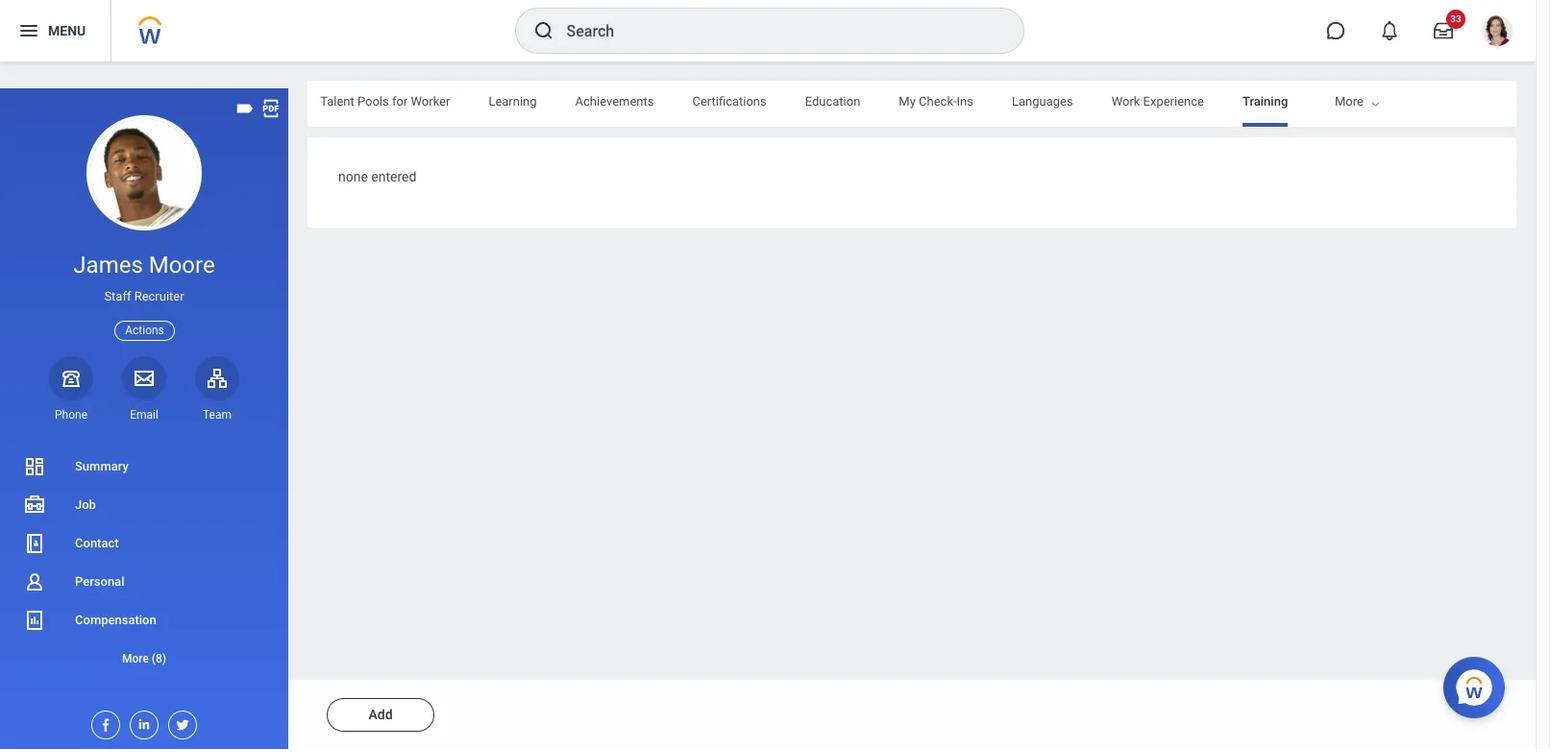 Task type: vqa. For each thing, say whether or not it's contained in the screenshot.
caret down icon at the top of the page
no



Task type: locate. For each thing, give the bounding box(es) containing it.
worker
[[411, 94, 450, 109]]

1 horizontal spatial more
[[1335, 94, 1364, 109]]

mail image
[[133, 367, 156, 390]]

more left (8)
[[122, 653, 149, 666]]

more right training
[[1335, 94, 1364, 109]]

more
[[1335, 94, 1364, 109], [122, 653, 149, 666]]

job link
[[0, 486, 288, 525]]

more (8) button
[[0, 640, 288, 679]]

1 vertical spatial more
[[122, 653, 149, 666]]

ins
[[957, 94, 974, 109]]

tab list
[[0, 81, 1289, 127]]

phone
[[55, 408, 87, 422]]

more for more (8)
[[122, 653, 149, 666]]

languages
[[1012, 94, 1074, 109]]

0 horizontal spatial more
[[122, 653, 149, 666]]

summary
[[75, 460, 129, 474]]

job
[[75, 498, 96, 512]]

pools
[[358, 94, 389, 109]]

add
[[369, 708, 393, 723]]

Search Workday  search field
[[567, 10, 984, 52]]

achievements
[[575, 94, 654, 109]]

recruiter
[[134, 290, 184, 304]]

email
[[130, 408, 158, 422]]

personal link
[[0, 563, 288, 602]]

linkedin image
[[131, 712, 152, 733]]

inbox large image
[[1434, 21, 1454, 40]]

experience
[[1144, 94, 1205, 109]]

list
[[0, 448, 288, 679]]

menu
[[48, 23, 86, 38]]

entered
[[371, 169, 417, 185]]

compensation
[[75, 613, 156, 628]]

(8)
[[152, 653, 166, 666]]

staff recruiter
[[104, 290, 184, 304]]

email button
[[122, 356, 166, 423]]

work experience
[[1112, 94, 1205, 109]]

view team image
[[206, 367, 229, 390]]

summary link
[[0, 448, 288, 486]]

search image
[[532, 19, 555, 42]]

work
[[1112, 94, 1141, 109]]

notifications large image
[[1381, 21, 1400, 40]]

education
[[805, 94, 861, 109]]

more inside dropdown button
[[122, 653, 149, 666]]

workday assistant region
[[1444, 650, 1513, 719]]

compensation link
[[0, 602, 288, 640]]

phone james moore element
[[49, 407, 93, 423]]

phone image
[[58, 367, 85, 390]]

staff
[[104, 290, 131, 304]]

twitter image
[[169, 712, 190, 734]]

contact link
[[0, 525, 288, 563]]

navigation pane region
[[0, 88, 288, 750]]

more (8) button
[[0, 648, 288, 671]]

certifications
[[693, 94, 767, 109]]

view printable version (pdf) image
[[261, 98, 282, 119]]

james
[[73, 252, 143, 279]]

0 vertical spatial more
[[1335, 94, 1364, 109]]

for
[[392, 94, 408, 109]]



Task type: describe. For each thing, give the bounding box(es) containing it.
compensation image
[[23, 610, 46, 633]]

tab list containing talent pools for worker
[[0, 81, 1289, 127]]

phone button
[[49, 356, 93, 423]]

menu button
[[0, 0, 111, 62]]

talent
[[320, 94, 354, 109]]

talent pools for worker
[[320, 94, 450, 109]]

more for more
[[1335, 94, 1364, 109]]

contact image
[[23, 533, 46, 556]]

check-
[[919, 94, 957, 109]]

tag image
[[235, 98, 256, 119]]

moore
[[149, 252, 215, 279]]

team james moore element
[[195, 407, 239, 423]]

none entered
[[338, 169, 417, 185]]

facebook image
[[92, 712, 113, 734]]

33
[[1451, 13, 1462, 24]]

personal image
[[23, 571, 46, 594]]

my check-ins
[[899, 94, 974, 109]]

none
[[338, 169, 368, 185]]

33 button
[[1423, 10, 1466, 52]]

personal
[[75, 575, 124, 589]]

list containing summary
[[0, 448, 288, 679]]

actions button
[[115, 321, 175, 341]]

job image
[[23, 494, 46, 517]]

team
[[203, 408, 232, 422]]

menu banner
[[0, 0, 1536, 62]]

learning
[[489, 94, 537, 109]]

james moore
[[73, 252, 215, 279]]

add button
[[327, 699, 435, 733]]

team link
[[195, 356, 239, 423]]

training
[[1243, 94, 1289, 109]]

more (8)
[[122, 653, 166, 666]]

actions
[[125, 324, 164, 337]]

contact
[[75, 536, 119, 551]]

summary image
[[23, 456, 46, 479]]

my
[[899, 94, 916, 109]]

justify image
[[17, 19, 40, 42]]

profile logan mcneil image
[[1483, 15, 1513, 50]]

email james moore element
[[122, 407, 166, 423]]



